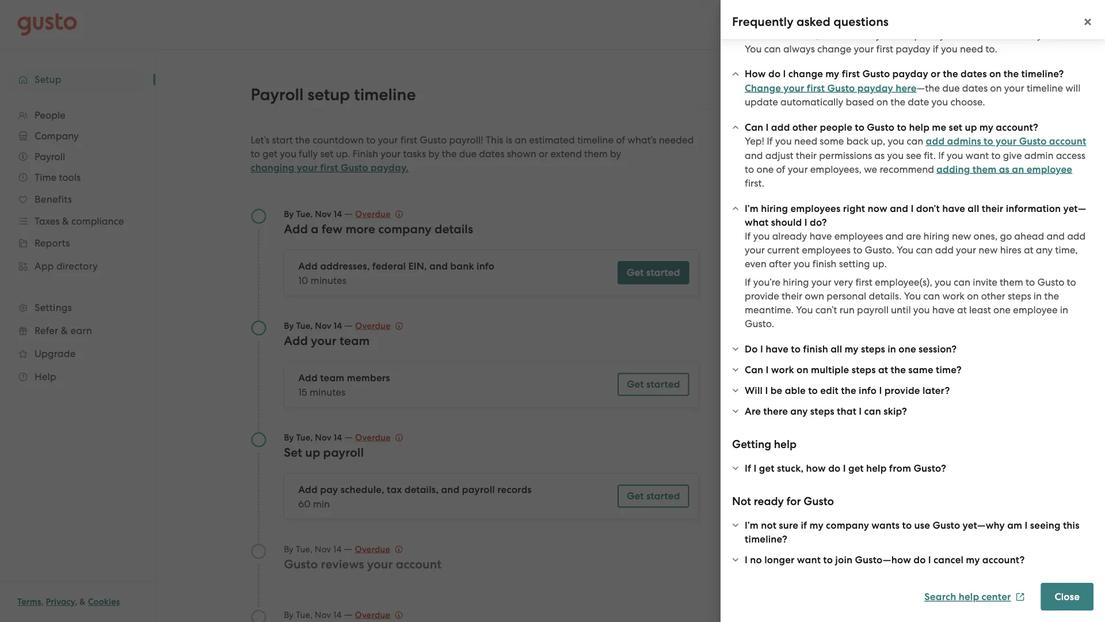 Task type: vqa. For each thing, say whether or not it's contained in the screenshot.
'employee' in the adding them as an employee first.
yes



Task type: describe. For each thing, give the bounding box(es) containing it.
due inside finish your tasks by the due dates shown or extend them by changing your first gusto payday.
[[459, 148, 477, 160]]

later?
[[923, 384, 951, 396]]

14 for up
[[334, 432, 342, 443]]

everything
[[833, 180, 881, 192]]

the left "same"
[[891, 364, 907, 376]]

you inside —the due dates on your timeline will update automatically based on the date you choose.
[[932, 96, 949, 108]]

1 vertical spatial account
[[396, 557, 442, 571]]

you down can i add other people to gusto to help me set up my account?
[[888, 135, 905, 147]]

the down soon
[[1004, 68, 1020, 80]]

i'm hiring employees right now and i don't have all their information yet— what should i do?
[[745, 202, 1087, 228]]

no inside the due dates on the timeline are estimates. use them to help you plan for how and when to complete your tasks so you can run payroll on time. if you miss a due date, no worries—just complete your tasks as soon as you can. you can always change your first payday if you need to.
[[822, 29, 834, 41]]

bank
[[451, 260, 474, 272]]

your up 'even'
[[745, 244, 765, 256]]

so
[[919, 15, 930, 27]]

to up soon
[[994, 1, 1003, 13]]

your up give
[[996, 135, 1017, 147]]

to up see
[[898, 121, 907, 133]]

have inside if you already have employees and are hiring new ones, go ahead and add your current employees to gusto. you can add your new hires at any time, even after you finish setting up.
[[810, 230, 833, 242]]

for inside the due dates on the timeline are estimates. use them to help you plan for how and when to complete your tasks so you can run payroll on time. if you miss a due date, no worries—just complete your tasks as soon as you can. you can always change your first payday if you need to.
[[1070, 1, 1082, 13]]

get left from
[[849, 462, 864, 474]]

same
[[909, 364, 934, 376]]

gusto inside button
[[828, 82, 856, 94]]

and inside yep! if you need some back up, you can add admins to your gusto account and adjust their permissions as you see fit. if you want to give admin access to one of your employees, we recommend
[[745, 149, 763, 161]]

details
[[435, 222, 474, 236]]

payday inside the due dates on the timeline are estimates. use them to help you plan for how and when to complete your tasks so you can run payroll on time. if you miss a due date, no worries—just complete your tasks as soon as you can. you can always change your first payday if you need to.
[[896, 43, 931, 54]]

you down employee(s),
[[905, 290, 922, 302]]

can down miss
[[765, 43, 781, 54]]

that
[[837, 405, 857, 417]]

if inside if you're hiring your very first employee(s), you can invite them to gusto to provide their own personal details. you can work on other steps in the meantime. you can't run payroll until you have at least one employee in gusto.
[[745, 276, 751, 288]]

add addresses, federal ein, and bank info 10 minutes
[[298, 260, 495, 286]]

0 vertical spatial company
[[379, 222, 432, 236]]

0 horizontal spatial other
[[793, 121, 818, 133]]

as inside adding them as an employee first.
[[1000, 163, 1010, 175]]

1 horizontal spatial do
[[829, 462, 841, 474]]

add down don't
[[936, 244, 954, 256]]

reports link
[[12, 233, 144, 253]]

0 vertical spatial account?
[[997, 121, 1039, 133]]

hires
[[1001, 244, 1022, 256]]

help
[[35, 371, 56, 382]]

if inside if you already have employees and are hiring new ones, go ahead and add your current employees to gusto. you can add your new hires at any time, even after you finish setting up.
[[745, 230, 751, 242]]

i down getting
[[754, 462, 757, 474]]

changing
[[251, 162, 295, 174]]

here
[[896, 82, 917, 94]]

to up first.
[[745, 163, 755, 175]]

add for add pay schedule, tax details, and payroll records 60 min
[[298, 484, 318, 496]]

1 by from the left
[[429, 148, 440, 160]]

timeline right "setup"
[[354, 85, 416, 104]]

can i add other people to gusto to help me set up my account?
[[745, 121, 1039, 133]]

asked
[[797, 15, 831, 29]]

set for can i add other people to gusto to help me set up my account?
[[950, 121, 963, 133]]

info inside add addresses, federal ein, and bank info 10 minutes
[[477, 260, 495, 272]]

pay
[[320, 484, 338, 496]]

payday.
[[371, 162, 409, 174]]

have inside "i'm hiring employees right now and i don't have all their information yet— what should i do?"
[[943, 202, 966, 214]]

payroll inside add pay schedule, tax details, and payroll records 60 min
[[462, 484, 495, 496]]

few
[[322, 222, 343, 236]]

you up recommend
[[888, 149, 904, 161]]

tue, for up
[[296, 432, 313, 443]]

my up 'change your first gusto payday here'
[[826, 68, 840, 80]]

i right 'do'
[[761, 343, 764, 355]]

gusto inside finish your tasks by the due dates shown or extend them by changing your first gusto payday.
[[341, 162, 369, 174]]

overdue for payroll
[[355, 432, 391, 443]]

you up adjust
[[776, 135, 792, 147]]

go
[[1001, 230, 1013, 242]]

invite
[[974, 276, 998, 288]]

change inside the due dates on the timeline are estimates. use them to help you plan for how and when to complete your tasks so you can run payroll on time. if you miss a due date, no worries—just complete your tasks as soon as you can. you can always change your first payday if you need to.
[[818, 43, 852, 54]]

and down download checklist
[[886, 230, 904, 242]]

timeline? inside i'm not sure if my company wants to use gusto yet—why am i seeing this timeline?
[[745, 533, 788, 545]]

i down can i work on multiple steps at the same time?
[[880, 384, 883, 396]]

due up always
[[776, 29, 793, 41]]

0 vertical spatial new
[[953, 230, 972, 242]]

steps down edit
[[811, 405, 835, 417]]

terms
[[17, 597, 41, 607]]

finish your tasks by the due dates shown or extend them by changing your first gusto payday.
[[251, 148, 622, 174]]

hiring inside "i'm hiring employees right now and i don't have all their information yet— what should i do?"
[[762, 202, 789, 214]]

can left skip?
[[865, 405, 882, 417]]

an inside adding them as an employee first.
[[1013, 163, 1025, 175]]

privacy link
[[46, 597, 75, 607]]

if right yep!
[[767, 135, 773, 147]]

will
[[745, 384, 763, 396]]

0 vertical spatial tasks
[[894, 15, 917, 27]]

first inside button
[[807, 82, 826, 94]]

1 get started from the top
[[627, 267, 681, 278]]

14 for your
[[334, 321, 342, 331]]

1 horizontal spatial new
[[979, 244, 998, 256]]

by tue, nov 14 — for your
[[284, 319, 355, 331]]

federal
[[373, 260, 406, 272]]

can left invite
[[954, 276, 971, 288]]

2 vertical spatial employees
[[803, 244, 851, 256]]

you down time.
[[1038, 29, 1054, 41]]

tue, for reviews
[[296, 544, 313, 554]]

help left center
[[959, 591, 980, 603]]

hiring inside if you're hiring your very first employee(s), you can invite them to gusto to provide their own personal details. you can work on other steps in the meantime. you can't run payroll until you have at least one employee in gusto.
[[783, 276, 810, 288]]

estimates.
[[900, 1, 946, 13]]

employee(s),
[[875, 276, 933, 288]]

as right soon
[[1025, 29, 1035, 41]]

need inside yep! if you need some back up, you can add admins to your gusto account and adjust their permissions as you see fit. if you want to give admin access to one of your employees, we recommend
[[795, 135, 818, 147]]

2 by from the left
[[611, 148, 622, 160]]

0 horizontal spatial want
[[798, 554, 821, 566]]

gusto. inside if you're hiring your very first employee(s), you can invite them to gusto to provide their own personal details. you can work on other steps in the meantime. you can't run payroll until you have at least one employee in gusto.
[[745, 318, 775, 329]]

0 horizontal spatial in
[[888, 343, 897, 355]]

there
[[764, 405, 789, 417]]

can for can i add other people to gusto to help me set up my account?
[[745, 121, 764, 133]]

worries—just
[[836, 29, 893, 41]]

10
[[298, 274, 308, 286]]

join
[[836, 554, 853, 566]]

yep!
[[745, 135, 765, 147]]

what to have ready
[[833, 146, 936, 160]]

if down getting
[[745, 462, 752, 474]]

—the
[[917, 82, 941, 94]]

to down let's
[[251, 148, 260, 160]]

have up our
[[878, 146, 903, 160]]

— for payroll
[[344, 431, 353, 443]]

from
[[890, 462, 912, 474]]

the right edit
[[842, 384, 857, 396]]

account inside yep! if you need some back up, you can add admins to your gusto account and adjust their permissions as you see fit. if you want to give admin access to one of your employees, we recommend
[[1050, 135, 1087, 147]]

get for set up payroll
[[627, 490, 644, 502]]

2 , from the left
[[75, 597, 77, 607]]

to right admins
[[984, 135, 994, 147]]

my up add admins to your gusto account link
[[980, 121, 994, 133]]

you right so
[[932, 15, 949, 27]]

don't
[[917, 202, 941, 214]]

download checklist
[[847, 213, 937, 224]]

stuck,
[[778, 462, 804, 474]]

my up can i work on multiple steps at the same time?
[[845, 343, 859, 355]]

wants
[[872, 519, 900, 531]]

dates inside the due dates on the timeline are estimates. use them to help you plan for how and when to complete your tasks so you can run payroll on time. if you miss a due date, no worries—just complete your tasks as soon as you can. you can always change your first payday if you need to.
[[784, 1, 810, 13]]

up for for
[[833, 194, 845, 206]]

we
[[865, 163, 878, 175]]

i'm for i'm hiring employees right now and i don't have all their information yet— what should i do?
[[745, 202, 759, 214]]

can't
[[816, 304, 838, 316]]

date,
[[796, 29, 819, 41]]

2 vertical spatial up
[[305, 445, 320, 460]]

set for download our handy checklist of everything you'll need to get set up for your first payroll.
[[964, 180, 977, 192]]

date
[[909, 96, 930, 108]]

— for few
[[344, 208, 353, 219]]

run inside if you're hiring your very first employee(s), you can invite them to gusto to provide their own personal details. you can work on other steps in the meantime. you can't run payroll until you have at least one employee in gusto.
[[840, 304, 855, 316]]

get started for payroll
[[627, 490, 681, 502]]

ahead
[[1015, 230, 1045, 242]]

get inside download our handy checklist of everything you'll need to get set up for your first payroll.
[[947, 180, 962, 192]]

how inside the due dates on the timeline are estimates. use them to help you plan for how and when to complete your tasks so you can run payroll on time. if you miss a due date, no worries—just complete your tasks as soon as you can. you can always change your first payday if you need to.
[[745, 15, 765, 27]]

1 vertical spatial payday
[[893, 68, 929, 80]]

payroll up 'pay'
[[323, 445, 364, 460]]

add inside yep! if you need some back up, you can add admins to your gusto account and adjust their permissions as you see fit. if you want to give admin access to one of your employees, we recommend
[[927, 135, 945, 147]]

gusto reviews your account
[[284, 557, 442, 571]]

overdue button for payroll
[[355, 431, 404, 444]]

to down time,
[[1068, 276, 1077, 288]]

of inside yep! if you need some back up, you can add admins to your gusto account and adjust their permissions as you see fit. if you want to give admin access to one of your employees, we recommend
[[777, 163, 786, 175]]

can down "use"
[[951, 15, 968, 27]]

your down ones,
[[957, 244, 977, 256]]

have inside if you're hiring your very first employee(s), you can invite them to gusto to provide their own personal details. you can work on other steps in the meantime. you can't run payroll until you have at least one employee in gusto.
[[933, 304, 955, 316]]

add your team
[[284, 333, 370, 348]]

steps down do i have to finish all my steps in one session?
[[852, 364, 876, 376]]

by tue, nov 14 — for a
[[284, 208, 355, 219]]

— for team
[[344, 319, 353, 331]]

overdue button for few
[[355, 207, 404, 221]]

2 vertical spatial at
[[879, 364, 889, 376]]

first inside the due dates on the timeline are estimates. use them to help you plan for how and when to complete your tasks so you can run payroll on time. if you miss a due date, no worries—just complete your tasks as soon as you can. you can always change your first payday if you need to.
[[877, 43, 894, 54]]

i left don't
[[911, 202, 914, 214]]

1 horizontal spatial provide
[[885, 384, 921, 396]]

my right cancel
[[967, 554, 981, 566]]

0 horizontal spatial do
[[769, 68, 781, 80]]

2 vertical spatial one
[[899, 343, 917, 355]]

1 vertical spatial work
[[772, 364, 795, 376]]

to inside if you already have employees and are hiring new ones, go ahead and add your current employees to gusto. you can add your new hires at any time, even after you finish setting up.
[[854, 244, 863, 256]]

employee inside if you're hiring your very first employee(s), you can invite them to gusto to provide their own personal details. you can work on other steps in the meantime. you can't run payroll until you have at least one employee in gusto.
[[1014, 304, 1058, 316]]

ones,
[[974, 230, 998, 242]]

people
[[820, 121, 853, 133]]

1 vertical spatial finish
[[804, 343, 829, 355]]

1 vertical spatial account?
[[983, 554, 1025, 566]]

i right that
[[860, 405, 862, 417]]

you down "use"
[[942, 43, 958, 54]]

1 started from the top
[[647, 267, 681, 278]]

you down own
[[797, 304, 814, 316]]

add for add a few more company details
[[284, 222, 308, 236]]

refer
[[35, 325, 58, 336]]

if right the 'fit.'
[[939, 149, 945, 161]]

details,
[[405, 484, 439, 496]]

payroll.
[[904, 194, 938, 206]]

your up worries—just
[[872, 15, 892, 27]]

0 vertical spatial in
[[1034, 290, 1043, 302]]

overdue for team
[[355, 321, 391, 331]]

set
[[284, 445, 302, 460]]

as up the to. on the right top of page
[[988, 29, 999, 41]]

changing your first gusto payday. button
[[251, 161, 409, 175]]

0 horizontal spatial any
[[791, 405, 808, 417]]

time?
[[937, 364, 962, 376]]

sure
[[779, 519, 799, 531]]

cookies button
[[88, 595, 120, 609]]

your up payday. on the left of page
[[381, 148, 401, 160]]

any inside if you already have employees and are hiring new ones, go ahead and add your current employees to gusto. you can add your new hires at any time, even after you finish setting up.
[[1037, 244, 1054, 256]]

get left stuck,
[[760, 462, 775, 474]]

use
[[915, 519, 931, 531]]

i left longer
[[745, 554, 748, 566]]

on inside if you're hiring your very first employee(s), you can invite them to gusto to provide their own personal details. you can work on other steps in the meantime. you can't run payroll until you have at least one employee in gusto.
[[968, 290, 979, 302]]

to left edit
[[809, 384, 818, 396]]

1 horizontal spatial &
[[80, 597, 86, 607]]

to up back
[[855, 121, 865, 133]]

add up adjust
[[772, 121, 791, 133]]

edit
[[821, 384, 839, 396]]

gusto inside let's start the countdown to your first gusto payroll! this is an estimated                     timeline of what's needed to get you fully set up.
[[420, 134, 447, 146]]

recommend
[[880, 163, 935, 175]]

to right invite
[[1026, 276, 1036, 288]]

2 horizontal spatial tasks
[[963, 29, 986, 41]]

nov for a
[[315, 209, 332, 219]]

add up time,
[[1068, 230, 1086, 242]]

overdue button for your
[[355, 542, 403, 556]]

0 horizontal spatial complete
[[827, 15, 869, 27]]

2 horizontal spatial in
[[1061, 304, 1069, 316]]

you right employee(s),
[[935, 276, 952, 288]]

benefits link
[[12, 189, 144, 210]]

app directory
[[35, 260, 98, 272]]

needed
[[659, 134, 694, 146]]

setup
[[35, 74, 61, 85]]

0 horizontal spatial all
[[831, 343, 843, 355]]

provide inside if you're hiring your very first employee(s), you can invite them to gusto to provide their own personal details. you can work on other steps in the meantime. you can't run payroll until you have at least one employee in gusto.
[[745, 290, 780, 302]]

help left from
[[867, 462, 887, 474]]

you up time.
[[1028, 1, 1044, 13]]

i inside i'm not sure if my company wants to use gusto yet—why am i seeing this timeline?
[[1026, 519, 1028, 531]]

add for add team members 15 minutes
[[298, 372, 318, 384]]

you up 'adding'
[[947, 149, 964, 161]]

1 , from the left
[[41, 597, 44, 607]]

you down what
[[754, 230, 770, 242]]

admins
[[948, 135, 982, 147]]

the up the "choose."
[[944, 68, 959, 80]]

add for add your team
[[284, 333, 308, 348]]

your down adjust
[[788, 163, 808, 175]]

first up 'change your first gusto payday here'
[[842, 68, 861, 80]]

let's
[[251, 134, 270, 146]]

or for payday
[[931, 68, 941, 80]]

directory
[[56, 260, 98, 272]]

nov for your
[[315, 321, 332, 331]]

by for gusto reviews your account
[[284, 544, 294, 554]]

i down update
[[766, 121, 769, 133]]

work inside if you're hiring your very first employee(s), you can invite them to gusto to provide their own personal details. you can work on other steps in the meantime. you can't run payroll until you have at least one employee in gusto.
[[943, 290, 965, 302]]

your right reviews
[[367, 557, 393, 571]]

i left cancel
[[929, 554, 932, 566]]

yet—why
[[963, 519, 1006, 531]]

close button
[[1042, 583, 1094, 611]]

of inside let's start the countdown to your first gusto payroll! this is an estimated                     timeline of what's needed to get you fully set up.
[[616, 134, 626, 146]]

if inside i'm not sure if my company wants to use gusto yet—why am i seeing this timeline?
[[801, 519, 808, 531]]

set up payroll
[[284, 445, 364, 460]]

finish inside if you already have employees and are hiring new ones, go ahead and add your current employees to gusto. you can add your new hires at any time, even after you finish setting up.
[[813, 258, 837, 270]]

help up stuck,
[[775, 438, 797, 451]]

setup
[[308, 85, 350, 104]]

app
[[35, 260, 54, 272]]

circle blank image
[[251, 609, 267, 622]]

gusto inside if you're hiring your very first employee(s), you can invite them to gusto to provide their own personal details. you can work on other steps in the meantime. you can't run payroll until you have at least one employee in gusto.
[[1038, 276, 1065, 288]]

minutes inside add team members 15 minutes
[[310, 386, 346, 398]]

settings link
[[12, 297, 144, 318]]

you inside let's start the countdown to your first gusto payroll! this is an estimated                     timeline of what's needed to get you fully set up.
[[280, 148, 297, 160]]

what
[[745, 216, 769, 228]]

by tue, nov 14 — for up
[[284, 431, 355, 443]]

the inside let's start the countdown to your first gusto payroll! this is an estimated                     timeline of what's needed to get you fully set up.
[[296, 134, 310, 146]]

to up the we
[[864, 146, 875, 160]]

to up date,
[[815, 15, 824, 27]]

your inside download our handy checklist of everything you'll need to get set up for your first payroll.
[[863, 194, 883, 206]]

add pay schedule, tax details, and payroll records 60 min
[[298, 484, 532, 509]]

schedule,
[[341, 484, 385, 496]]

0 horizontal spatial for
[[787, 495, 802, 508]]

get inside let's start the countdown to your first gusto payroll! this is an estimated                     timeline of what's needed to get you fully set up.
[[263, 148, 278, 160]]

your down "use"
[[940, 29, 961, 41]]

nov for reviews
[[315, 544, 331, 554]]

steps inside if you're hiring your very first employee(s), you can invite them to gusto to provide their own personal details. you can work on other steps in the meantime. you can't run payroll until you have at least one employee in gusto.
[[1008, 290, 1032, 302]]

1 horizontal spatial complete
[[896, 29, 938, 41]]

getting help
[[733, 438, 797, 451]]

update
[[745, 96, 779, 108]]

addresses,
[[320, 260, 370, 272]]

steps up can i work on multiple steps at the same time?
[[862, 343, 886, 355]]

this
[[1064, 519, 1080, 531]]

i left be
[[766, 384, 769, 396]]

to up finish
[[366, 134, 376, 146]]

account menu element
[[884, 0, 1089, 49]]

their inside "i'm hiring employees right now and i don't have all their information yet— what should i do?"
[[982, 202, 1004, 214]]

— down reviews
[[344, 609, 353, 620]]

to left join
[[824, 554, 833, 566]]

can down employee(s),
[[924, 290, 941, 302]]

0 vertical spatial timeline?
[[1022, 68, 1065, 80]]

extend
[[551, 148, 582, 160]]

timeline inside —the due dates on your timeline will update automatically based on the date you choose.
[[1027, 82, 1064, 94]]

i left do?
[[805, 216, 808, 228]]

one inside if you're hiring your very first employee(s), you can invite them to gusto to provide their own personal details. you can work on other steps in the meantime. you can't run payroll until you have at least one employee in gusto.
[[994, 304, 1011, 316]]

this
[[486, 134, 504, 146]]

frequently asked questions dialog
[[721, 0, 1106, 622]]

as inside yep! if you need some back up, you can add admins to your gusto account and adjust their permissions as you see fit. if you want to give admin access to one of your employees, we recommend
[[875, 149, 885, 161]]

help left me
[[910, 121, 930, 133]]

min
[[313, 498, 330, 509]]

terms , privacy , & cookies
[[17, 597, 120, 607]]

are for your
[[882, 1, 897, 13]]

let's start the countdown to your first gusto payroll! this is an estimated                     timeline of what's needed to get you fully set up.
[[251, 134, 694, 160]]

them inside finish your tasks by the due dates shown or extend them by changing your first gusto payday.
[[585, 148, 608, 160]]

team inside add team members 15 minutes
[[320, 372, 345, 384]]

payroll setup timeline
[[251, 85, 416, 104]]

reviews
[[321, 557, 364, 571]]

started for set up payroll
[[647, 490, 681, 502]]

search help center link
[[925, 591, 1026, 603]]

the inside —the due dates on your timeline will update automatically based on the date you choose.
[[891, 96, 906, 108]]

your down fully
[[297, 162, 318, 174]]

nov down reviews
[[315, 610, 331, 620]]

and inside add pay schedule, tax details, and payroll records 60 min
[[441, 484, 460, 496]]

finish
[[353, 148, 378, 160]]

1 vertical spatial no
[[751, 554, 763, 566]]



Task type: locate. For each thing, give the bounding box(es) containing it.
able
[[785, 384, 806, 396]]

tasks inside finish your tasks by the due dates shown or extend them by changing your first gusto payday.
[[403, 148, 426, 160]]

center
[[982, 591, 1012, 603]]

set
[[950, 121, 963, 133], [320, 148, 334, 160], [964, 180, 977, 192]]

due up the frequently
[[764, 1, 782, 13]]

hiring inside if you already have employees and are hiring new ones, go ahead and add your current employees to gusto. you can add your new hires at any time, even after you finish setting up.
[[924, 230, 950, 242]]

1 horizontal spatial in
[[1034, 290, 1043, 302]]

by down changing
[[284, 209, 294, 219]]

seeing
[[1031, 519, 1061, 531]]

1 horizontal spatial company
[[827, 519, 870, 531]]

1 vertical spatial minutes
[[310, 386, 346, 398]]

home image
[[17, 13, 77, 36]]

1 vertical spatial their
[[982, 202, 1004, 214]]

, left privacy
[[41, 597, 44, 607]]

1 horizontal spatial any
[[1037, 244, 1054, 256]]

— up set up payroll
[[344, 431, 353, 443]]

your up add team members 15 minutes
[[311, 333, 337, 348]]

all
[[968, 202, 980, 214], [831, 343, 843, 355]]

until
[[892, 304, 912, 316]]

download down everything
[[847, 213, 895, 224]]

& left cookies
[[80, 597, 86, 607]]

nov for up
[[315, 432, 332, 443]]

an inside let's start the countdown to your first gusto payroll! this is an estimated                     timeline of what's needed to get you fully set up.
[[515, 134, 527, 146]]

your inside if you're hiring your very first employee(s), you can invite them to gusto to provide their own personal details. you can work on other steps in the meantime. you can't run payroll until you have at least one employee in gusto.
[[812, 276, 832, 288]]

can up will
[[745, 364, 764, 376]]

1 vertical spatial need
[[795, 135, 818, 147]]

4 by from the top
[[284, 544, 294, 554]]

2 vertical spatial started
[[647, 490, 681, 502]]

overdue for your
[[355, 544, 391, 554]]

3 overdue button from the top
[[355, 431, 404, 444]]

0 vertical spatial complete
[[827, 15, 869, 27]]

overdue button for team
[[355, 319, 404, 333]]

gusto inside i'm not sure if my company wants to use gusto yet—why am i seeing this timeline?
[[933, 519, 961, 531]]

help inside the due dates on the timeline are estimates. use them to help you plan for how and when to complete your tasks so you can run payroll on time. if you miss a due date, no worries—just complete your tasks as soon as you can. you can always change your first payday if you need to.
[[1005, 1, 1025, 13]]

0 horizontal spatial &
[[61, 325, 68, 336]]

my inside i'm not sure if my company wants to use gusto yet—why am i seeing this timeline?
[[810, 519, 824, 531]]

overdue up add your team
[[355, 321, 391, 331]]

1 horizontal spatial all
[[968, 202, 980, 214]]

4 14 from the top
[[334, 544, 342, 554]]

i'm
[[745, 202, 759, 214], [745, 519, 759, 531]]

1 horizontal spatial run
[[970, 15, 985, 27]]

0 vertical spatial get started button
[[618, 261, 690, 284]]

and right "details,"
[[441, 484, 460, 496]]

1 vertical spatial gusto.
[[745, 318, 775, 329]]

how
[[745, 15, 765, 27], [807, 462, 826, 474]]

up. inside let's start the countdown to your first gusto payroll! this is an estimated                     timeline of what's needed to get you fully set up.
[[336, 148, 350, 160]]

them right 'adding'
[[973, 163, 997, 175]]

add inside add pay schedule, tax details, and payroll records 60 min
[[298, 484, 318, 496]]

0 vertical spatial all
[[968, 202, 980, 214]]

payroll left records
[[462, 484, 495, 496]]

by for add a few more company details
[[284, 209, 294, 219]]

are
[[745, 405, 762, 417]]

get started button for add your team
[[618, 373, 690, 396]]

2 get started button from the top
[[618, 373, 690, 396]]

to up adding them as an employee link
[[992, 149, 1001, 161]]

if up can.
[[1061, 15, 1067, 27]]

1 tue, from the top
[[296, 209, 313, 219]]

want right longer
[[798, 554, 821, 566]]

them inside if you're hiring your very first employee(s), you can invite them to gusto to provide their own personal details. you can work on other steps in the meantime. you can't run payroll until you have at least one employee in gusto.
[[1000, 276, 1024, 288]]

gusto. inside if you already have employees and are hiring new ones, go ahead and add your current employees to gusto. you can add your new hires at any time, even after you finish setting up.
[[865, 244, 895, 256]]

own
[[805, 290, 825, 302]]

2 horizontal spatial do
[[914, 554, 927, 566]]

get for add your team
[[627, 378, 644, 390]]

0 vertical spatial employees
[[791, 202, 841, 214]]

run inside the due dates on the timeline are estimates. use them to help you plan for how and when to complete your tasks so you can run payroll on time. if you miss a due date, no worries—just complete your tasks as soon as you can. you can always change your first payday if you need to.
[[970, 15, 985, 27]]

tue,
[[296, 209, 313, 219], [296, 321, 313, 331], [296, 432, 313, 443], [296, 544, 313, 554], [296, 610, 313, 620]]

get started button for set up payroll
[[618, 485, 690, 508]]

you
[[745, 43, 762, 54], [897, 244, 914, 256], [905, 290, 922, 302], [797, 304, 814, 316]]

up inside download our handy checklist of everything you'll need to get set up for your first payroll.
[[833, 194, 845, 206]]

adjust
[[766, 149, 794, 161]]

0 horizontal spatial are
[[882, 1, 897, 13]]

0 horizontal spatial gusto.
[[745, 318, 775, 329]]

on
[[812, 1, 824, 13], [1022, 15, 1033, 27], [990, 68, 1002, 80], [991, 82, 1003, 94], [877, 96, 889, 108], [968, 290, 979, 302], [797, 364, 809, 376]]

0 vertical spatial are
[[882, 1, 897, 13]]

download for download our handy checklist of everything you'll need to get set up for your first payroll.
[[833, 166, 880, 178]]

2 i'm from the top
[[745, 519, 759, 531]]

back
[[847, 135, 869, 147]]

1 vertical spatial change
[[789, 68, 824, 80]]

how
[[745, 68, 766, 80]]

fit.
[[925, 149, 937, 161]]

0 vertical spatial other
[[793, 121, 818, 133]]

0 horizontal spatial one
[[757, 163, 774, 175]]

or down estimated
[[539, 148, 549, 160]]

60
[[298, 498, 311, 509]]

2 vertical spatial payday
[[858, 82, 894, 94]]

timeline inside the due dates on the timeline are estimates. use them to help you plan for how and when to complete your tasks so you can run payroll on time. if you miss a due date, no worries—just complete your tasks as soon as you can. you can always change your first payday if you need to.
[[844, 1, 880, 13]]

1 by from the top
[[284, 209, 294, 219]]

1 vertical spatial company
[[827, 519, 870, 531]]

to inside i'm not sure if my company wants to use gusto yet—why am i seeing this timeline?
[[903, 519, 913, 531]]

0 vertical spatial ready
[[906, 146, 936, 160]]

started for add your team
[[647, 378, 681, 390]]

0 vertical spatial an
[[515, 134, 527, 146]]

2 vertical spatial get started button
[[618, 485, 690, 508]]

2 vertical spatial get started
[[627, 490, 681, 502]]

i down always
[[784, 68, 787, 80]]

first up automatically on the top of page
[[807, 82, 826, 94]]

payday up here
[[893, 68, 929, 80]]

0 horizontal spatial up.
[[336, 148, 350, 160]]

one up "same"
[[899, 343, 917, 355]]

—the due dates on your timeline will update automatically based on the date you choose.
[[745, 82, 1081, 108]]

14 for reviews
[[334, 544, 342, 554]]

be
[[771, 384, 783, 396]]

1 get from the top
[[627, 267, 644, 278]]

and inside add addresses, federal ein, and bank info 10 minutes
[[430, 260, 448, 272]]

circle blank image
[[251, 543, 267, 560]]

due inside —the due dates on your timeline will update automatically based on the date you choose.
[[943, 82, 960, 94]]

0 vertical spatial team
[[340, 333, 370, 348]]

0 horizontal spatial account
[[396, 557, 442, 571]]

you right the after
[[794, 258, 811, 270]]

you up can.
[[1069, 15, 1086, 27]]

or inside finish your tasks by the due dates shown or extend them by changing your first gusto payday.
[[539, 148, 549, 160]]

0 horizontal spatial need
[[795, 135, 818, 147]]

i up there
[[766, 364, 769, 376]]

set inside frequently asked questions dialog
[[950, 121, 963, 133]]

questions
[[834, 15, 889, 29]]

gusto inside yep! if you need some back up, you can add admins to your gusto account and adjust their permissions as you see fit. if you want to give admin access to one of your employees, we recommend
[[1020, 135, 1047, 147]]

them inside the due dates on the timeline are estimates. use them to help you plan for how and when to complete your tasks so you can run payroll on time. if you miss a due date, no worries—just complete your tasks as soon as you can. you can always change your first payday if you need to.
[[968, 1, 991, 13]]

2 vertical spatial get
[[627, 490, 644, 502]]

their inside if you're hiring your very first employee(s), you can invite them to gusto to provide their own personal details. you can work on other steps in the meantime. you can't run payroll until you have at least one employee in gusto.
[[782, 290, 803, 302]]

dates inside —the due dates on your timeline will update automatically based on the date you choose.
[[963, 82, 988, 94]]

3 by from the top
[[284, 432, 294, 443]]

finish up multiple
[[804, 343, 829, 355]]

1 horizontal spatial ,
[[75, 597, 77, 607]]

if i get stuck, how do i get help from gusto?
[[745, 462, 947, 474]]

to up setting
[[854, 244, 863, 256]]

up,
[[872, 135, 886, 147]]

nov up the few
[[315, 209, 332, 219]]

can inside if you already have employees and are hiring new ones, go ahead and add your current employees to gusto. you can add your new hires at any time, even after you finish setting up.
[[917, 244, 933, 256]]

you inside if you already have employees and are hiring new ones, go ahead and add your current employees to gusto. you can add your new hires at any time, even after you finish setting up.
[[897, 244, 914, 256]]

gusto
[[863, 68, 891, 80], [828, 82, 856, 94], [868, 121, 895, 133], [420, 134, 447, 146], [1020, 135, 1047, 147], [341, 162, 369, 174], [1038, 276, 1065, 288], [804, 495, 835, 508], [933, 519, 961, 531], [284, 557, 318, 571]]

can up see
[[907, 135, 924, 147]]

1 vertical spatial get started button
[[618, 373, 690, 396]]

first inside let's start the countdown to your first gusto payroll! this is an estimated                     timeline of what's needed to get you fully set up.
[[401, 134, 418, 146]]

timeline inside let's start the countdown to your first gusto payroll! this is an estimated                     timeline of what's needed to get you fully set up.
[[578, 134, 614, 146]]

5 by tue, nov 14 — from the top
[[284, 609, 355, 620]]

1 horizontal spatial gusto.
[[865, 244, 895, 256]]

dates
[[784, 1, 810, 13], [961, 68, 988, 80], [963, 82, 988, 94], [479, 148, 505, 160]]

4 tue, from the top
[[296, 544, 313, 554]]

tasks up payday. on the left of page
[[403, 148, 426, 160]]

by for set up payroll
[[284, 432, 294, 443]]

3 get started button from the top
[[618, 485, 690, 508]]

& left earn in the bottom left of the page
[[61, 325, 68, 336]]

i'm up what
[[745, 202, 759, 214]]

up for my
[[966, 121, 978, 133]]

handy
[[900, 166, 929, 178]]

1 vertical spatial timeline?
[[745, 533, 788, 545]]

need inside the due dates on the timeline are estimates. use them to help you plan for how and when to complete your tasks so you can run payroll on time. if you miss a due date, no worries—just complete your tasks as soon as you can. you can always change your first payday if you need to.
[[961, 43, 984, 54]]

payroll down details.
[[858, 304, 889, 316]]

0 horizontal spatial if
[[801, 519, 808, 531]]

download checklist link
[[833, 213, 937, 224]]

overdue button up 'gusto reviews your account' at the bottom left of the page
[[355, 542, 403, 556]]

0 vertical spatial gusto.
[[865, 244, 895, 256]]

the up fully
[[296, 134, 310, 146]]

0 vertical spatial &
[[61, 325, 68, 336]]

earn
[[71, 325, 92, 336]]

3 14 from the top
[[334, 432, 342, 443]]

soon
[[1001, 29, 1023, 41]]

change
[[818, 43, 852, 54], [789, 68, 824, 80]]

in
[[1034, 290, 1043, 302], [1061, 304, 1069, 316], [888, 343, 897, 355]]

minutes right "15" on the bottom left
[[310, 386, 346, 398]]

3 overdue from the top
[[355, 432, 391, 443]]

them right "use"
[[968, 1, 991, 13]]

3 started from the top
[[647, 490, 681, 502]]

team
[[340, 333, 370, 348], [320, 372, 345, 384]]

tue, for a
[[296, 209, 313, 219]]

have
[[878, 146, 903, 160], [943, 202, 966, 214], [810, 230, 833, 242], [933, 304, 955, 316], [766, 343, 789, 355]]

gusto navigation element
[[0, 50, 156, 407]]

overdue for few
[[355, 209, 391, 219]]

or for shown
[[539, 148, 549, 160]]

0 vertical spatial provide
[[745, 290, 780, 302]]

add a few more company details
[[284, 222, 474, 236]]

, left cookies
[[75, 597, 77, 607]]

1 horizontal spatial set
[[950, 121, 963, 133]]

1 horizontal spatial an
[[1013, 163, 1025, 175]]

are for can
[[907, 230, 922, 242]]

for inside download our handy checklist of everything you'll need to get set up for your first payroll.
[[848, 194, 860, 206]]

3 get from the top
[[627, 490, 644, 502]]

set down 'adding'
[[964, 180, 977, 192]]

if inside the due dates on the timeline are estimates. use them to help you plan for how and when to complete your tasks so you can run payroll on time. if you miss a due date, no worries—just complete your tasks as soon as you can. you can always change your first payday if you need to.
[[1061, 15, 1067, 27]]

0 vertical spatial work
[[943, 290, 965, 302]]

will
[[1066, 82, 1081, 94]]

dates inside finish your tasks by the due dates shown or extend them by changing your first gusto payday.
[[479, 148, 505, 160]]

by tue, nov 14 — up set up payroll
[[284, 431, 355, 443]]

1 vertical spatial other
[[982, 290, 1006, 302]]

one up first.
[[757, 163, 774, 175]]

1 can from the top
[[745, 121, 764, 133]]

right
[[844, 202, 866, 214]]

up. inside if you already have employees and are hiring new ones, go ahead and add your current employees to gusto. you can add your new hires at any time, even after you finish setting up.
[[873, 258, 887, 270]]

tue, right circle blank icon
[[296, 610, 313, 620]]

company inside i'm not sure if my company wants to use gusto yet—why am i seeing this timeline?
[[827, 519, 870, 531]]

ein,
[[409, 260, 427, 272]]

want down admins
[[966, 149, 990, 161]]

2 by tue, nov 14 — from the top
[[284, 319, 355, 331]]

tax
[[387, 484, 402, 496]]

not ready for gusto
[[733, 495, 835, 508]]

records
[[498, 484, 532, 496]]

1 horizontal spatial if
[[933, 43, 939, 54]]

0 vertical spatial info
[[477, 260, 495, 272]]

1 vertical spatial want
[[798, 554, 821, 566]]

add for add addresses, federal ein, and bank info 10 minutes
[[298, 260, 318, 272]]

more
[[346, 222, 376, 236]]

1 vertical spatial complete
[[896, 29, 938, 41]]

upgrade link
[[12, 343, 144, 364]]

of left what's
[[616, 134, 626, 146]]

at left "same"
[[879, 364, 889, 376]]

my
[[826, 68, 840, 80], [980, 121, 994, 133], [845, 343, 859, 355], [810, 519, 824, 531], [967, 554, 981, 566]]

0 horizontal spatial provide
[[745, 290, 780, 302]]

1 i'm from the top
[[745, 202, 759, 214]]

2 started from the top
[[647, 378, 681, 390]]

1 vertical spatial any
[[791, 405, 808, 417]]

payroll inside if you're hiring your very first employee(s), you can invite them to gusto to provide their own personal details. you can work on other steps in the meantime. you can't run payroll until you have at least one employee in gusto.
[[858, 304, 889, 316]]

0 horizontal spatial or
[[539, 148, 549, 160]]

by for add your team
[[284, 321, 294, 331]]

terms link
[[17, 597, 41, 607]]

payday inside button
[[858, 82, 894, 94]]

3 get started from the top
[[627, 490, 681, 502]]

1 vertical spatial checklist
[[898, 213, 937, 224]]

gusto.
[[865, 244, 895, 256], [745, 318, 775, 329]]

by up set
[[284, 432, 294, 443]]

payroll
[[251, 85, 304, 104]]

4 overdue from the top
[[355, 544, 391, 554]]

employee inside adding them as an employee first.
[[1027, 163, 1073, 175]]

to.
[[986, 43, 998, 54]]

payroll!
[[450, 134, 484, 146]]

personal
[[827, 290, 867, 302]]

1 vertical spatial up
[[833, 194, 845, 206]]

when
[[788, 15, 813, 27]]

information
[[1007, 202, 1062, 214]]

hiring up own
[[783, 276, 810, 288]]

and inside the due dates on the timeline are estimates. use them to help you plan for how and when to complete your tasks so you can run payroll on time. if you miss a due date, no worries—just complete your tasks as soon as you can. you can always change your first payday if you need to.
[[767, 15, 785, 27]]

2 horizontal spatial for
[[1070, 1, 1082, 13]]

0 vertical spatial up
[[966, 121, 978, 133]]

i'm for i'm not sure if my company wants to use gusto yet—why am i seeing this timeline?
[[745, 519, 759, 531]]

1 horizontal spatial how
[[807, 462, 826, 474]]

complete down so
[[896, 29, 938, 41]]

0 vertical spatial account
[[1050, 135, 1087, 147]]

2 can from the top
[[745, 364, 764, 376]]

the inside finish your tasks by the due dates shown or extend them by changing your first gusto payday.
[[442, 148, 457, 160]]

have right 'do'
[[766, 343, 789, 355]]

2 vertical spatial do
[[914, 554, 927, 566]]

1 vertical spatial info
[[859, 384, 877, 396]]

1 horizontal spatial timeline?
[[1022, 68, 1065, 80]]

1 vertical spatial how
[[807, 462, 826, 474]]

0 vertical spatial download
[[833, 166, 880, 178]]

1 horizontal spatial work
[[943, 290, 965, 302]]

employees,
[[811, 163, 862, 175]]

your inside —the due dates on your timeline will update automatically based on the date you choose.
[[1005, 82, 1025, 94]]

i'm inside i'm not sure if my company wants to use gusto yet—why am i seeing this timeline?
[[745, 519, 759, 531]]

1 by tue, nov 14 — from the top
[[284, 208, 355, 219]]

1 vertical spatial do
[[829, 462, 841, 474]]

3 tue, from the top
[[296, 432, 313, 443]]

4 by tue, nov 14 — from the top
[[284, 543, 355, 554]]

list
[[0, 105, 156, 388]]

change your first gusto payday here
[[745, 82, 917, 94]]

current
[[768, 244, 800, 256]]

i'm inside "i'm hiring employees right now and i don't have all their information yet— what should i do?"
[[745, 202, 759, 214]]

2 overdue from the top
[[355, 321, 391, 331]]

up down everything
[[833, 194, 845, 206]]

run right so
[[970, 15, 985, 27]]

2 get from the top
[[627, 378, 644, 390]]

details.
[[869, 290, 902, 302]]

checklist down the 'fit.'
[[932, 166, 970, 178]]

add team members 15 minutes
[[298, 372, 390, 398]]

2 horizontal spatial up
[[966, 121, 978, 133]]

the inside if you're hiring your very first employee(s), you can invite them to gusto to provide their own personal details. you can work on other steps in the meantime. you can't run payroll until you have at least one employee in gusto.
[[1045, 290, 1060, 302]]

do?
[[810, 216, 828, 228]]

do
[[745, 343, 758, 355]]

i right stuck,
[[844, 462, 847, 474]]

how do i change my first gusto payday or the dates on the timeline?
[[745, 68, 1065, 80]]

frequently asked questions
[[733, 15, 889, 29]]

already
[[773, 230, 808, 242]]

change down always
[[789, 68, 824, 80]]

2 by from the top
[[284, 321, 294, 331]]

do down i'm not sure if my company wants to use gusto yet—why am i seeing this timeline?
[[914, 554, 927, 566]]

1 overdue button from the top
[[355, 207, 404, 221]]

of right 'adding'
[[973, 166, 982, 178]]

started
[[647, 267, 681, 278], [647, 378, 681, 390], [647, 490, 681, 502]]

1 vertical spatial team
[[320, 372, 345, 384]]

employees
[[791, 202, 841, 214], [835, 230, 884, 242], [803, 244, 851, 256]]

getting
[[733, 438, 772, 451]]

1 vertical spatial started
[[647, 378, 681, 390]]

1 vertical spatial all
[[831, 343, 843, 355]]

fully
[[299, 148, 318, 160]]

1 vertical spatial or
[[539, 148, 549, 160]]

0 horizontal spatial up
[[305, 445, 320, 460]]

cancel
[[934, 554, 964, 566]]

always
[[784, 43, 815, 54]]

1 horizontal spatial other
[[982, 290, 1006, 302]]

first.
[[745, 177, 765, 189]]

the
[[745, 1, 762, 13]]

1 horizontal spatial or
[[931, 68, 941, 80]]

& inside list
[[61, 325, 68, 336]]

use
[[949, 1, 965, 13]]

1 overdue from the top
[[355, 209, 391, 219]]

help up soon
[[1005, 1, 1025, 13]]

overdue button up members
[[355, 319, 404, 333]]

1 vertical spatial run
[[840, 304, 855, 316]]

first right very
[[856, 276, 873, 288]]

can for can i work on multiple steps at the same time?
[[745, 364, 764, 376]]

change
[[745, 82, 782, 94]]

ready up handy
[[906, 146, 936, 160]]

as down up,
[[875, 149, 885, 161]]

3 by tue, nov 14 — from the top
[[284, 431, 355, 443]]

14 for a
[[334, 209, 342, 219]]

are inside the due dates on the timeline are estimates. use them to help you plan for how and when to complete your tasks so you can run payroll on time. if you miss a due date, no worries—just complete your tasks as soon as you can. you can always change your first payday if you need to.
[[882, 1, 897, 13]]

all inside "i'm hiring employees right now and i don't have all their information yet— what should i do?"
[[968, 202, 980, 214]]

close
[[1056, 591, 1081, 602]]

no left longer
[[751, 554, 763, 566]]

1 horizontal spatial are
[[907, 230, 922, 242]]

0 horizontal spatial a
[[311, 222, 319, 236]]

0 horizontal spatial no
[[751, 554, 763, 566]]

— for your
[[344, 543, 353, 554]]

5 overdue from the top
[[355, 610, 391, 620]]

add inside add team members 15 minutes
[[298, 372, 318, 384]]

your inside let's start the countdown to your first gusto payroll! this is an estimated                     timeline of what's needed to get you fully set up.
[[378, 134, 398, 146]]

now
[[868, 202, 888, 214]]

download for download checklist
[[847, 213, 895, 224]]

2 tue, from the top
[[296, 321, 313, 331]]

nov up add your team
[[315, 321, 332, 331]]

2 get started from the top
[[627, 378, 681, 390]]

list containing benefits
[[0, 105, 156, 388]]

the inside the due dates on the timeline are estimates. use them to help you plan for how and when to complete your tasks so you can run payroll on time. if you miss a due date, no worries—just complete your tasks as soon as you can. you can always change your first payday if you need to.
[[826, 1, 841, 13]]

0 horizontal spatial new
[[953, 230, 972, 242]]

their left own
[[782, 290, 803, 302]]

get started for team
[[627, 378, 681, 390]]

1 get started button from the top
[[618, 261, 690, 284]]

are inside if you already have employees and are hiring new ones, go ahead and add your current employees to gusto. you can add your new hires at any time, even after you finish setting up.
[[907, 230, 922, 242]]

will i be able to edit the info i provide later?
[[745, 384, 951, 396]]

2 overdue button from the top
[[355, 319, 404, 333]]

need inside download our handy checklist of everything you'll need to get set up for your first payroll.
[[910, 180, 933, 192]]

multiple
[[812, 364, 850, 376]]

1 vertical spatial ready
[[754, 495, 784, 508]]

setup link
[[12, 69, 144, 90]]

0 vertical spatial checklist
[[932, 166, 970, 178]]

your down worries—just
[[854, 43, 875, 54]]

2 vertical spatial tasks
[[403, 148, 426, 160]]

their inside yep! if you need some back up, you can add admins to your gusto account and adjust their permissions as you see fit. if you want to give admin access to one of your employees, we recommend
[[796, 149, 817, 161]]

their up ones,
[[982, 202, 1004, 214]]

1 horizontal spatial no
[[822, 29, 834, 41]]

download inside download our handy checklist of everything you'll need to get set up for your first payroll.
[[833, 166, 880, 178]]

of inside download our handy checklist of everything you'll need to get set up for your first payroll.
[[973, 166, 982, 178]]

overdue button down 'gusto reviews your account' at the bottom left of the page
[[355, 608, 403, 622]]

0 vertical spatial their
[[796, 149, 817, 161]]

ready inside frequently asked questions dialog
[[754, 495, 784, 508]]

other inside if you're hiring your very first employee(s), you can invite them to gusto to provide their own personal details. you can work on other steps in the meantime. you can't run payroll until you have at least one employee in gusto.
[[982, 290, 1006, 302]]

at left least
[[958, 304, 967, 316]]

for
[[1070, 1, 1082, 13], [848, 194, 860, 206], [787, 495, 802, 508]]

can
[[951, 15, 968, 27], [765, 43, 781, 54], [907, 135, 924, 147], [917, 244, 933, 256], [954, 276, 971, 288], [924, 290, 941, 302], [865, 405, 882, 417]]

new left ones,
[[953, 230, 972, 242]]

by tue, nov 14 — up the few
[[284, 208, 355, 219]]

employees inside "i'm hiring employees right now and i don't have all their information yet— what should i do?"
[[791, 202, 841, 214]]

at inside if you already have employees and are hiring new ones, go ahead and add your current employees to gusto. you can add your new hires at any time, even after you finish setting up.
[[1025, 244, 1034, 256]]

1 vertical spatial up.
[[873, 258, 887, 270]]

your inside button
[[784, 82, 805, 94]]

0 vertical spatial minutes
[[311, 274, 347, 286]]

after
[[769, 258, 792, 270]]

first down the countdown
[[320, 162, 338, 174]]

provide down you're
[[745, 290, 780, 302]]

a right miss
[[767, 29, 773, 41]]

to up able
[[792, 343, 801, 355]]

14
[[334, 209, 342, 219], [334, 321, 342, 331], [334, 432, 342, 443], [334, 544, 342, 554], [334, 610, 342, 620]]

2 vertical spatial in
[[888, 343, 897, 355]]

2 14 from the top
[[334, 321, 342, 331]]

1 vertical spatial employees
[[835, 230, 884, 242]]

0 vertical spatial get
[[627, 267, 644, 278]]

due up the "choose."
[[943, 82, 960, 94]]

5 14 from the top
[[334, 610, 342, 620]]

can inside yep! if you need some back up, you can add admins to your gusto account and adjust their permissions as you see fit. if you want to give admin access to one of your employees, we recommend
[[907, 135, 924, 147]]

1 14 from the top
[[334, 209, 342, 219]]

other down automatically on the top of page
[[793, 121, 818, 133]]

by tue, nov 14 — for reviews
[[284, 543, 355, 554]]

are down "i'm hiring employees right now and i don't have all their information yet— what should i do?"
[[907, 230, 922, 242]]

5 tue, from the top
[[296, 610, 313, 620]]

you right until
[[914, 304, 931, 316]]

your up automatically on the top of page
[[784, 82, 805, 94]]

5 overdue button from the top
[[355, 608, 403, 622]]

should
[[772, 216, 803, 228]]

and up time,
[[1047, 230, 1066, 242]]

tue, for your
[[296, 321, 313, 331]]

1 vertical spatial i'm
[[745, 519, 759, 531]]

want inside yep! if you need some back up, you can add admins to your gusto account and adjust their permissions as you see fit. if you want to give admin access to one of your employees, we recommend
[[966, 149, 990, 161]]

1 horizontal spatial of
[[777, 163, 786, 175]]

info inside frequently asked questions dialog
[[859, 384, 877, 396]]

1 vertical spatial get started
[[627, 378, 681, 390]]

checklist inside download our handy checklist of everything you'll need to get set up for your first payroll.
[[932, 166, 970, 178]]

to inside download our handy checklist of everything you'll need to get set up for your first payroll.
[[935, 180, 944, 192]]

payroll up soon
[[988, 15, 1019, 27]]

choose.
[[951, 96, 986, 108]]

1 horizontal spatial tasks
[[894, 15, 917, 27]]

at inside if you're hiring your very first employee(s), you can invite them to gusto to provide their own personal details. you can work on other steps in the meantime. you can't run payroll until you have at least one employee in gusto.
[[958, 304, 967, 316]]

do right stuck,
[[829, 462, 841, 474]]

any down ahead
[[1037, 244, 1054, 256]]

4 overdue button from the top
[[355, 542, 403, 556]]

and inside "i'm hiring employees right now and i don't have all their information yet— what should i do?"
[[891, 202, 909, 214]]

5 by from the top
[[284, 610, 294, 620]]

1 horizontal spatial ready
[[906, 146, 936, 160]]

or inside frequently asked questions dialog
[[931, 68, 941, 80]]

1 vertical spatial in
[[1061, 304, 1069, 316]]

1 vertical spatial provide
[[885, 384, 921, 396]]

if inside the due dates on the timeline are estimates. use them to help you plan for how and when to complete your tasks so you can run payroll on time. if you miss a due date, no worries—just complete your tasks as soon as you can. you can always change your first payday if you need to.
[[933, 43, 939, 54]]

overdue down 'gusto reviews your account' at the bottom left of the page
[[355, 610, 391, 620]]



